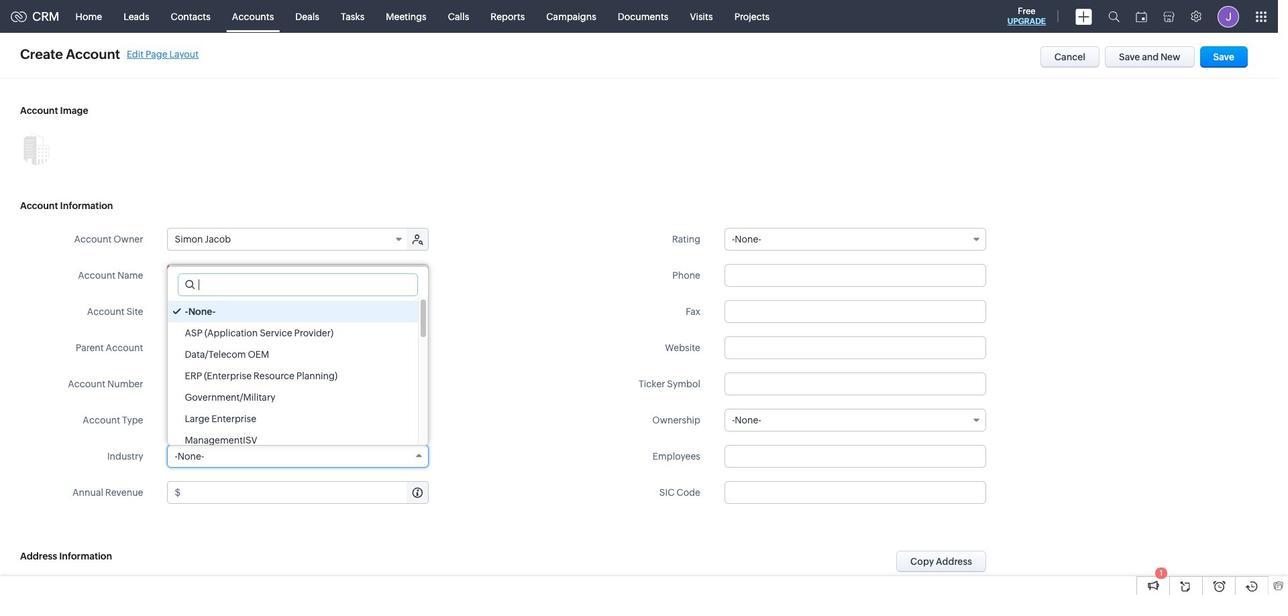 Task type: describe. For each thing, give the bounding box(es) containing it.
search element
[[1101, 0, 1128, 33]]

7 option from the top
[[168, 430, 418, 452]]

logo image
[[11, 11, 27, 22]]

6 option from the top
[[168, 409, 418, 430]]

create menu image
[[1076, 8, 1093, 24]]

5 option from the top
[[168, 387, 418, 409]]

3 option from the top
[[168, 344, 418, 366]]

2 option from the top
[[168, 323, 418, 344]]



Task type: vqa. For each thing, say whether or not it's contained in the screenshot.
search element
yes



Task type: locate. For each thing, give the bounding box(es) containing it.
calendar image
[[1136, 11, 1148, 22]]

option
[[168, 301, 418, 323], [168, 323, 418, 344], [168, 344, 418, 366], [168, 366, 418, 387], [168, 387, 418, 409], [168, 409, 418, 430], [168, 430, 418, 452]]

profile image
[[1218, 6, 1240, 27]]

4 option from the top
[[168, 366, 418, 387]]

create menu element
[[1068, 0, 1101, 33]]

None field
[[725, 228, 987, 251], [168, 229, 408, 250], [725, 409, 987, 432], [167, 446, 429, 468], [725, 228, 987, 251], [168, 229, 408, 250], [725, 409, 987, 432], [167, 446, 429, 468]]

1 option from the top
[[168, 301, 418, 323]]

list box
[[168, 298, 428, 452]]

None text field
[[725, 264, 987, 287], [179, 275, 418, 296], [725, 337, 987, 360], [725, 482, 987, 505], [183, 483, 428, 504], [725, 264, 987, 287], [179, 275, 418, 296], [725, 337, 987, 360], [725, 482, 987, 505], [183, 483, 428, 504]]

search image
[[1109, 11, 1120, 22]]

profile element
[[1210, 0, 1248, 33]]

None text field
[[167, 264, 429, 287], [167, 301, 429, 323], [725, 301, 987, 323], [167, 373, 429, 396], [725, 373, 987, 396], [725, 446, 987, 468], [167, 264, 429, 287], [167, 301, 429, 323], [725, 301, 987, 323], [167, 373, 429, 396], [725, 373, 987, 396], [725, 446, 987, 468]]

image image
[[20, 133, 52, 165]]



